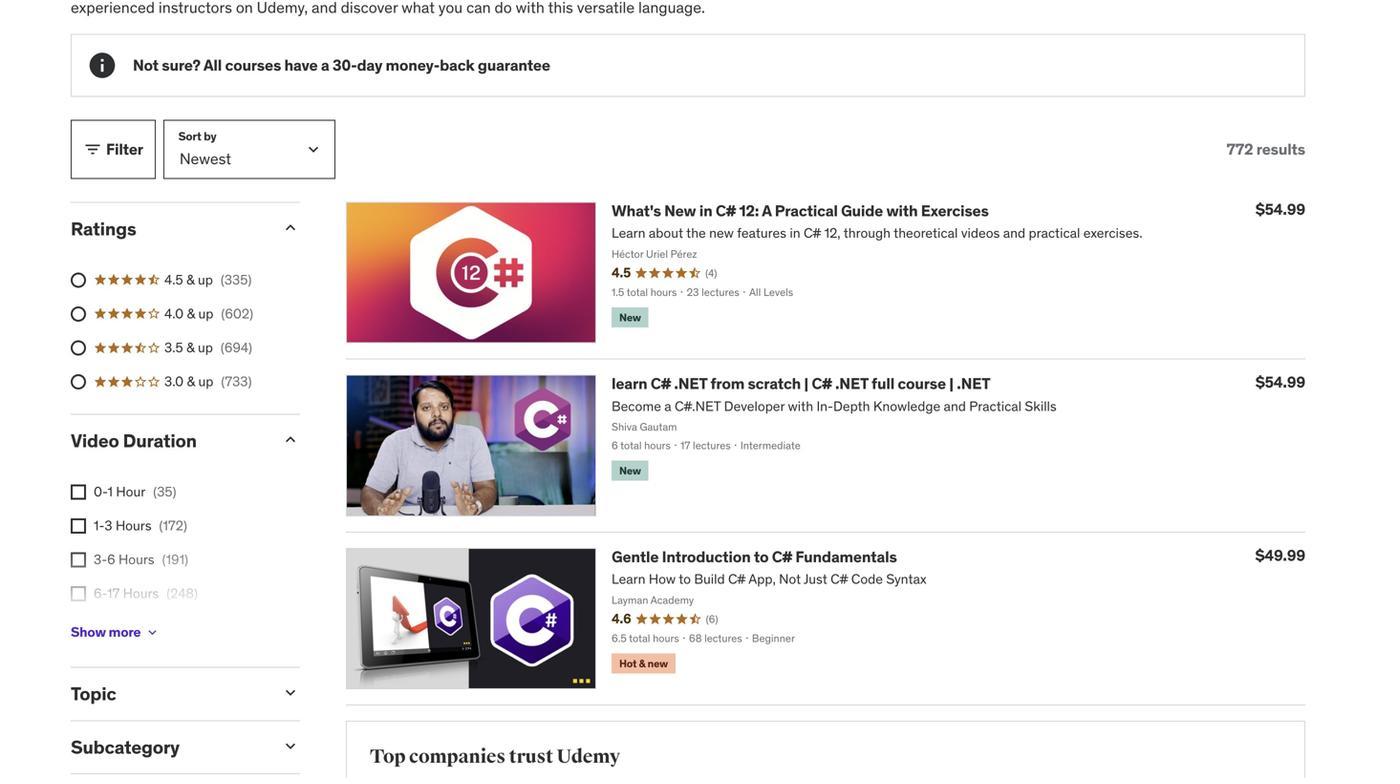 Task type: locate. For each thing, give the bounding box(es) containing it.
1 & from the top
[[186, 271, 195, 288]]

1 | from the left
[[804, 374, 809, 394]]

1 vertical spatial xsmall image
[[145, 626, 160, 641]]

small image for video duration
[[281, 431, 300, 450]]

c# right learn
[[651, 374, 671, 394]]

& right 4.5 at the left top
[[186, 271, 195, 288]]

video duration button
[[71, 430, 266, 453]]

& for 3.5
[[186, 339, 195, 356]]

1-3 hours (172)
[[94, 518, 187, 535]]

hours right 17+
[[118, 620, 154, 637]]

xsmall image for 6-
[[71, 587, 86, 602]]

course
[[898, 374, 946, 394]]

$54.99 for what's new in c# 12: a practical guide with exercises
[[1256, 200, 1306, 219]]

xsmall image
[[71, 485, 86, 500], [71, 553, 86, 568], [71, 587, 86, 602]]

3 & from the top
[[186, 339, 195, 356]]

introduction
[[662, 548, 751, 567]]

what's
[[612, 201, 661, 221]]

6
[[107, 552, 115, 569]]

day
[[357, 55, 382, 75]]

1 vertical spatial xsmall image
[[71, 553, 86, 568]]

hours right 17
[[123, 586, 159, 603]]

show
[[71, 624, 106, 641]]

fundamentals
[[796, 548, 897, 567]]

xsmall image left 6-
[[71, 587, 86, 602]]

$54.99
[[1256, 200, 1306, 219], [1256, 373, 1306, 393]]

scratch
[[748, 374, 801, 394]]

3 .net from the left
[[957, 374, 991, 394]]

0 horizontal spatial .net
[[674, 374, 707, 394]]

filter
[[106, 139, 143, 159]]

& right '4.0'
[[187, 305, 195, 322]]

0 horizontal spatial |
[[804, 374, 809, 394]]

1 $54.99 from the top
[[1256, 200, 1306, 219]]

have
[[284, 55, 318, 75]]

hours for 1-3 hours
[[116, 518, 152, 535]]

money-
[[386, 55, 440, 75]]

up left (602)
[[198, 305, 214, 322]]

4 up from the top
[[198, 373, 214, 391]]

(248)
[[167, 586, 198, 603]]

& for 4.5
[[186, 271, 195, 288]]

30-
[[332, 55, 357, 75]]

hours right "3" at the left bottom of the page
[[116, 518, 152, 535]]

|
[[804, 374, 809, 394], [949, 374, 954, 394]]

hour
[[116, 484, 145, 501]]

1 horizontal spatial |
[[949, 374, 954, 394]]

2 $54.99 from the top
[[1256, 373, 1306, 393]]

gentle introduction to c# fundamentals
[[612, 548, 897, 567]]

xsmall image left 1-
[[71, 519, 86, 534]]

up
[[198, 271, 213, 288], [198, 305, 214, 322], [198, 339, 213, 356], [198, 373, 214, 391]]

0 vertical spatial xsmall image
[[71, 485, 86, 500]]

| right the scratch
[[804, 374, 809, 394]]

hours for 3-6 hours
[[119, 552, 154, 569]]

exercises
[[921, 201, 989, 221]]

& right 3.5
[[186, 339, 195, 356]]

12:
[[739, 201, 759, 221]]

.net
[[674, 374, 707, 394], [835, 374, 869, 394], [957, 374, 991, 394]]

2 horizontal spatial .net
[[957, 374, 991, 394]]

xsmall image inside show more button
[[145, 626, 160, 641]]

2 vertical spatial xsmall image
[[71, 587, 86, 602]]

to
[[754, 548, 769, 567]]

show more
[[71, 624, 141, 641]]

& right the 3.0
[[187, 373, 195, 391]]

udemy
[[557, 746, 620, 770]]

xsmall image left "0-"
[[71, 485, 86, 500]]

2 .net from the left
[[835, 374, 869, 394]]

c# right in
[[716, 201, 736, 221]]

2 | from the left
[[949, 374, 954, 394]]

0 horizontal spatial xsmall image
[[71, 519, 86, 534]]

(335)
[[221, 271, 252, 288]]

ratings
[[71, 217, 136, 240]]

3 xsmall image from the top
[[71, 587, 86, 602]]

1 horizontal spatial xsmall image
[[145, 626, 160, 641]]

4 & from the top
[[187, 373, 195, 391]]

0-
[[94, 484, 108, 501]]

xsmall image right the 'more'
[[145, 626, 160, 641]]

top
[[370, 746, 406, 770]]

results
[[1257, 139, 1306, 159]]

with
[[886, 201, 918, 221]]

what's new in c# 12: a practical guide with exercises link
[[612, 201, 989, 221]]

xsmall image
[[71, 519, 86, 534], [145, 626, 160, 641]]

1 .net from the left
[[674, 374, 707, 394]]

trust
[[509, 746, 553, 770]]

duration
[[123, 430, 197, 453]]

.net right course
[[957, 374, 991, 394]]

all
[[203, 55, 222, 75]]

topic
[[71, 683, 116, 706]]

3.0 & up (733)
[[164, 373, 252, 391]]

xsmall image left 3-
[[71, 553, 86, 568]]

up for 4.5 & up
[[198, 271, 213, 288]]

up left (733) at the left
[[198, 373, 214, 391]]

c# right to
[[772, 548, 792, 567]]

c#
[[716, 201, 736, 221], [651, 374, 671, 394], [812, 374, 832, 394], [772, 548, 792, 567]]

companies
[[409, 746, 506, 770]]

up left (335)
[[198, 271, 213, 288]]

small image inside filter button
[[83, 140, 102, 159]]

772 results status
[[1227, 139, 1306, 159]]

xsmall image for 3-
[[71, 553, 86, 568]]

small image
[[83, 140, 102, 159], [281, 218, 300, 237], [281, 431, 300, 450], [281, 684, 300, 703], [281, 737, 300, 756]]

2 xsmall image from the top
[[71, 553, 86, 568]]

xsmall image for 0-
[[71, 485, 86, 500]]

.net left from
[[674, 374, 707, 394]]

4.5
[[164, 271, 183, 288]]

show more button
[[71, 614, 160, 652]]

hours
[[116, 518, 152, 535], [119, 552, 154, 569], [123, 586, 159, 603], [118, 620, 154, 637]]

0 vertical spatial $54.99
[[1256, 200, 1306, 219]]

gentle
[[612, 548, 659, 567]]

& for 4.0
[[187, 305, 195, 322]]

1 horizontal spatial .net
[[835, 374, 869, 394]]

2 & from the top
[[187, 305, 195, 322]]

topic button
[[71, 683, 266, 706]]

| right course
[[949, 374, 954, 394]]

a
[[762, 201, 772, 221]]

.net left full
[[835, 374, 869, 394]]

up left (694)
[[198, 339, 213, 356]]

4.5 & up (335)
[[164, 271, 252, 288]]

1 vertical spatial $54.99
[[1256, 373, 1306, 393]]

full
[[872, 374, 895, 394]]

1 xsmall image from the top
[[71, 485, 86, 500]]

2 up from the top
[[198, 305, 214, 322]]

&
[[186, 271, 195, 288], [187, 305, 195, 322], [186, 339, 195, 356], [187, 373, 195, 391]]

3.5 & up (694)
[[164, 339, 252, 356]]

up for 3.5 & up
[[198, 339, 213, 356]]

3.5
[[164, 339, 183, 356]]

1 up from the top
[[198, 271, 213, 288]]

3 up from the top
[[198, 339, 213, 356]]

hours right 6
[[119, 552, 154, 569]]



Task type: vqa. For each thing, say whether or not it's contained in the screenshot.
'Top'
yes



Task type: describe. For each thing, give the bounding box(es) containing it.
17+
[[94, 620, 115, 637]]

0-1 hour (35)
[[94, 484, 176, 501]]

new
[[664, 201, 696, 221]]

filter button
[[71, 120, 156, 179]]

0 vertical spatial xsmall image
[[71, 519, 86, 534]]

(694)
[[221, 339, 252, 356]]

not
[[133, 55, 159, 75]]

(191)
[[162, 552, 188, 569]]

ratings button
[[71, 217, 266, 240]]

guide
[[841, 201, 883, 221]]

video duration
[[71, 430, 197, 453]]

4.0 & up (602)
[[164, 305, 253, 322]]

$49.99
[[1256, 546, 1306, 566]]

hours for 6-17 hours
[[123, 586, 159, 603]]

c# right the scratch
[[812, 374, 832, 394]]

3-6 hours (191)
[[94, 552, 188, 569]]

4.0
[[164, 305, 184, 322]]

learn c# .net from scratch | c# .net full course | .net link
[[612, 374, 991, 394]]

more
[[109, 624, 141, 641]]

(172)
[[159, 518, 187, 535]]

3.0
[[164, 373, 184, 391]]

learn c# .net from scratch | c# .net full course | .net
[[612, 374, 991, 394]]

3
[[105, 518, 112, 535]]

small image for ratings
[[281, 218, 300, 237]]

what's new in c# 12: a practical guide with exercises
[[612, 201, 989, 221]]

up for 4.0 & up
[[198, 305, 214, 322]]

sure?
[[162, 55, 201, 75]]

from
[[711, 374, 745, 394]]

772
[[1227, 139, 1253, 159]]

not sure? all courses have a 30-day money-back guarantee
[[133, 55, 550, 75]]

up for 3.0 & up
[[198, 373, 214, 391]]

$54.99 for learn c# .net from scratch | c# .net full course | .net
[[1256, 373, 1306, 393]]

(733)
[[221, 373, 252, 391]]

(35)
[[153, 484, 176, 501]]

3-
[[94, 552, 107, 569]]

1-
[[94, 518, 105, 535]]

6-17 hours (248)
[[94, 586, 198, 603]]

top companies trust udemy
[[370, 746, 620, 770]]

small image for subcategory
[[281, 737, 300, 756]]

subcategory button
[[71, 736, 266, 759]]

in
[[699, 201, 713, 221]]

practical
[[775, 201, 838, 221]]

video
[[71, 430, 119, 453]]

772 results
[[1227, 139, 1306, 159]]

& for 3.0
[[187, 373, 195, 391]]

subcategory
[[71, 736, 180, 759]]

6-
[[94, 586, 107, 603]]

learn
[[612, 374, 648, 394]]

(602)
[[221, 305, 253, 322]]

a
[[321, 55, 329, 75]]

guarantee
[[478, 55, 550, 75]]

gentle introduction to c# fundamentals link
[[612, 548, 897, 567]]

17
[[107, 586, 120, 603]]

courses
[[225, 55, 281, 75]]

17+ hours
[[94, 620, 154, 637]]

1
[[108, 484, 113, 501]]

small image for topic
[[281, 684, 300, 703]]

back
[[440, 55, 475, 75]]



